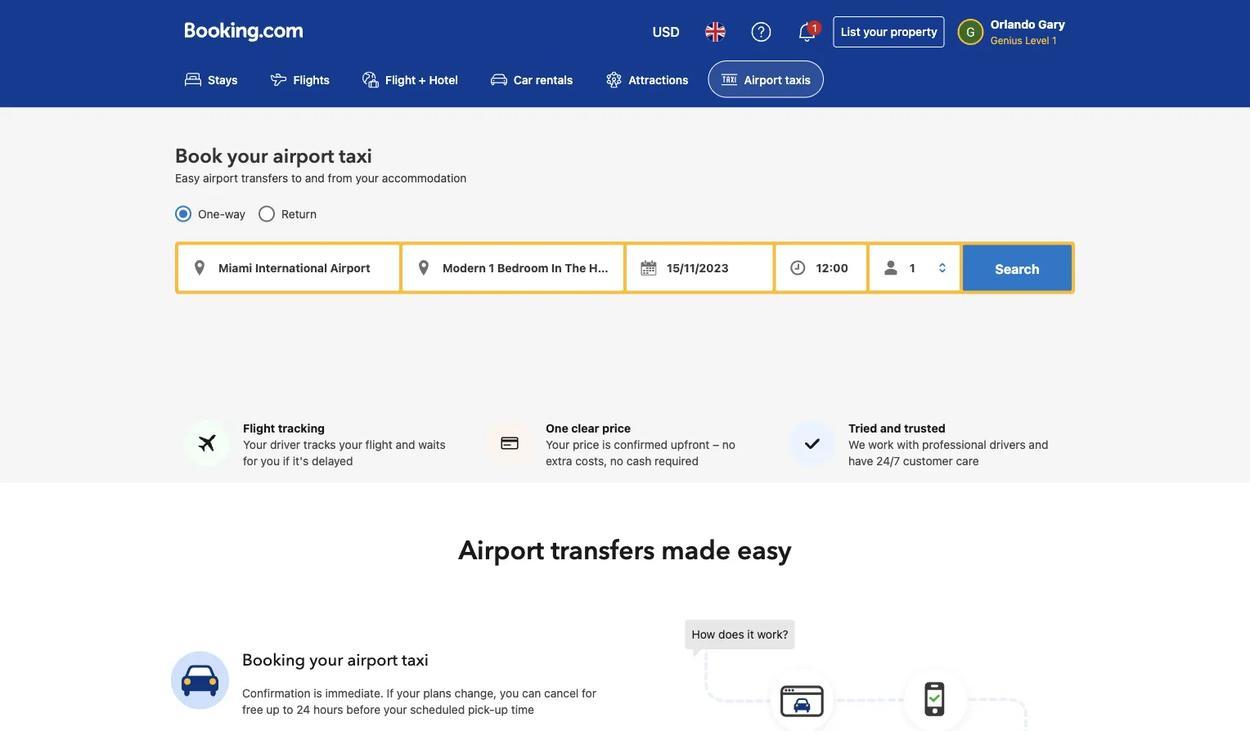 Task type: vqa. For each thing, say whether or not it's contained in the screenshot.
"Find"
no



Task type: describe. For each thing, give the bounding box(es) containing it.
costs,
[[575, 455, 607, 468]]

1 inside button
[[812, 22, 817, 34]]

way
[[225, 207, 246, 220]]

car rentals link
[[478, 61, 586, 98]]

professional
[[922, 438, 987, 452]]

confirmation
[[242, 687, 311, 700]]

genius
[[991, 34, 1023, 46]]

scheduled
[[410, 703, 465, 717]]

change,
[[455, 687, 497, 700]]

taxi for booking
[[402, 650, 429, 672]]

your inside flight tracking your driver tracks your flight and waits for you if it's delayed
[[339, 438, 362, 452]]

gary
[[1038, 18, 1065, 31]]

it
[[747, 628, 754, 641]]

transfers inside the book your airport taxi easy airport transfers to and from your accommodation
[[241, 171, 288, 184]]

immediate.
[[325, 687, 384, 700]]

rentals
[[536, 73, 573, 86]]

booking
[[242, 650, 305, 672]]

stays
[[208, 73, 238, 86]]

your right if at the left
[[397, 687, 420, 700]]

tried
[[848, 422, 877, 435]]

airport for booking
[[347, 650, 398, 672]]

one
[[546, 422, 568, 435]]

customer
[[903, 455, 953, 468]]

search button
[[963, 245, 1072, 291]]

12:00
[[816, 261, 848, 274]]

book
[[175, 143, 222, 170]]

12:00 button
[[776, 245, 866, 291]]

1 horizontal spatial no
[[722, 438, 736, 452]]

is inside the confirmation is immediate. if your plans change, you can cancel for free up to 24 hours before your scheduled pick-up time
[[314, 687, 322, 700]]

delayed
[[312, 455, 353, 468]]

if
[[387, 687, 394, 700]]

flight tracking your driver tracks your flight and waits for you if it's delayed
[[243, 422, 446, 468]]

how
[[692, 628, 715, 641]]

plans
[[423, 687, 451, 700]]

list your property
[[841, 25, 937, 38]]

0 horizontal spatial booking airport taxi image
[[171, 652, 229, 710]]

your inside flight tracking your driver tracks your flight and waits for you if it's delayed
[[243, 438, 267, 452]]

orlando gary genius level 1
[[991, 18, 1065, 46]]

booking your airport taxi
[[242, 650, 429, 672]]

easy
[[175, 171, 200, 184]]

work?
[[757, 628, 788, 641]]

required
[[655, 455, 699, 468]]

can
[[522, 687, 541, 700]]

confirmed
[[614, 438, 668, 452]]

and inside flight tracking your driver tracks your flight and waits for you if it's delayed
[[396, 438, 415, 452]]

time
[[511, 703, 534, 717]]

car rentals
[[514, 73, 573, 86]]

stays link
[[172, 61, 251, 98]]

24
[[296, 703, 310, 717]]

and inside the book your airport taxi easy airport transfers to and from your accommodation
[[305, 171, 325, 184]]

one-
[[198, 207, 225, 220]]

trusted
[[904, 422, 946, 435]]

how does it work?
[[692, 628, 788, 641]]

level
[[1025, 34, 1049, 46]]

one clear price your price is confirmed upfront – no extra costs, no cash required
[[546, 422, 736, 468]]

1 vertical spatial price
[[573, 438, 599, 452]]

1 vertical spatial airport
[[203, 171, 238, 184]]

airport for airport transfers made easy
[[459, 533, 544, 569]]

have
[[848, 455, 873, 468]]

flight for flight tracking your driver tracks your flight and waits for you if it's delayed
[[243, 422, 275, 435]]

+
[[419, 73, 426, 86]]

hotel
[[429, 73, 458, 86]]

drivers
[[990, 438, 1026, 452]]

Enter destination text field
[[403, 245, 623, 291]]

is inside one clear price your price is confirmed upfront – no extra costs, no cash required
[[602, 438, 611, 452]]

your right from
[[355, 171, 379, 184]]

2 up from the left
[[495, 703, 508, 717]]

usd
[[653, 24, 680, 40]]

flight + hotel
[[385, 73, 458, 86]]

with
[[897, 438, 919, 452]]

tracks
[[303, 438, 336, 452]]

driver
[[270, 438, 300, 452]]

1 button
[[788, 12, 827, 52]]

your inside one clear price your price is confirmed upfront – no extra costs, no cash required
[[546, 438, 570, 452]]

1 horizontal spatial booking airport taxi image
[[685, 620, 1029, 731]]

from
[[328, 171, 352, 184]]

attractions
[[629, 73, 689, 86]]

1 inside orlando gary genius level 1
[[1052, 34, 1057, 46]]

airport for book
[[273, 143, 334, 170]]

extra
[[546, 455, 572, 468]]

1 vertical spatial transfers
[[551, 533, 655, 569]]

24/7
[[876, 455, 900, 468]]

made
[[661, 533, 731, 569]]

airport taxis
[[744, 73, 811, 86]]

does
[[718, 628, 744, 641]]

book your airport taxi easy airport transfers to and from your accommodation
[[175, 143, 467, 184]]

for inside flight tracking your driver tracks your flight and waits for you if it's delayed
[[243, 455, 258, 468]]

clear
[[571, 422, 599, 435]]



Task type: locate. For each thing, give the bounding box(es) containing it.
free
[[242, 703, 263, 717]]

0 vertical spatial flight
[[385, 73, 416, 86]]

search
[[995, 261, 1040, 276]]

15/11/2023
[[667, 261, 729, 274]]

your down one
[[546, 438, 570, 452]]

–
[[713, 438, 719, 452]]

taxis
[[785, 73, 811, 86]]

0 horizontal spatial no
[[610, 455, 624, 468]]

care
[[956, 455, 979, 468]]

usd button
[[643, 12, 690, 52]]

list
[[841, 25, 861, 38]]

taxi for book
[[339, 143, 372, 170]]

1 horizontal spatial flight
[[385, 73, 416, 86]]

0 horizontal spatial is
[[314, 687, 322, 700]]

accommodation
[[382, 171, 467, 184]]

0 vertical spatial you
[[261, 455, 280, 468]]

0 vertical spatial 1
[[812, 22, 817, 34]]

0 vertical spatial taxi
[[339, 143, 372, 170]]

airport up from
[[273, 143, 334, 170]]

transfers
[[241, 171, 288, 184], [551, 533, 655, 569]]

1 horizontal spatial 1
[[1052, 34, 1057, 46]]

you
[[261, 455, 280, 468], [500, 687, 519, 700]]

to up return
[[291, 171, 302, 184]]

up left time
[[495, 703, 508, 717]]

flights link
[[257, 61, 343, 98]]

0 horizontal spatial transfers
[[241, 171, 288, 184]]

0 vertical spatial is
[[602, 438, 611, 452]]

flight
[[365, 438, 392, 452]]

easy
[[737, 533, 792, 569]]

if
[[283, 455, 290, 468]]

0 horizontal spatial taxi
[[339, 143, 372, 170]]

1 vertical spatial airport
[[459, 533, 544, 569]]

2 your from the left
[[546, 438, 570, 452]]

0 horizontal spatial 1
[[812, 22, 817, 34]]

your right list
[[864, 25, 888, 38]]

up
[[266, 703, 280, 717], [495, 703, 508, 717]]

taxi up the plans
[[402, 650, 429, 672]]

0 vertical spatial transfers
[[241, 171, 288, 184]]

for
[[243, 455, 258, 468], [582, 687, 596, 700]]

0 horizontal spatial airport
[[203, 171, 238, 184]]

airport down book
[[203, 171, 238, 184]]

cancel
[[544, 687, 579, 700]]

price up confirmed
[[602, 422, 631, 435]]

airport
[[273, 143, 334, 170], [203, 171, 238, 184], [347, 650, 398, 672]]

1 horizontal spatial taxi
[[402, 650, 429, 672]]

taxi inside the book your airport taxi easy airport transfers to and from your accommodation
[[339, 143, 372, 170]]

hours
[[313, 703, 343, 717]]

for right cancel
[[582, 687, 596, 700]]

to inside the book your airport taxi easy airport transfers to and from your accommodation
[[291, 171, 302, 184]]

1 vertical spatial is
[[314, 687, 322, 700]]

list your property link
[[834, 16, 945, 47]]

1 vertical spatial for
[[582, 687, 596, 700]]

15/11/2023 button
[[627, 245, 773, 291]]

0 horizontal spatial your
[[243, 438, 267, 452]]

and left from
[[305, 171, 325, 184]]

booking.com online hotel reservations image
[[185, 22, 303, 42]]

no right – at the right
[[722, 438, 736, 452]]

price
[[602, 422, 631, 435], [573, 438, 599, 452]]

airport taxis link
[[708, 61, 824, 98]]

2 vertical spatial airport
[[347, 650, 398, 672]]

to
[[291, 171, 302, 184], [283, 703, 293, 717]]

flights
[[293, 73, 330, 86]]

flight for flight + hotel
[[385, 73, 416, 86]]

your right book
[[227, 143, 268, 170]]

Enter pick-up location text field
[[178, 245, 399, 291]]

confirmation is immediate. if your plans change, you can cancel for free up to 24 hours before your scheduled pick-up time
[[242, 687, 596, 717]]

you left if on the left bottom of the page
[[261, 455, 280, 468]]

is
[[602, 438, 611, 452], [314, 687, 322, 700]]

1 horizontal spatial airport
[[744, 73, 782, 86]]

taxi up from
[[339, 143, 372, 170]]

0 horizontal spatial price
[[573, 438, 599, 452]]

1 vertical spatial to
[[283, 703, 293, 717]]

and right drivers
[[1029, 438, 1049, 452]]

0 horizontal spatial up
[[266, 703, 280, 717]]

your left driver
[[243, 438, 267, 452]]

return
[[282, 207, 317, 220]]

1 horizontal spatial up
[[495, 703, 508, 717]]

property
[[891, 25, 937, 38]]

1 your from the left
[[243, 438, 267, 452]]

0 vertical spatial for
[[243, 455, 258, 468]]

we
[[848, 438, 865, 452]]

before
[[346, 703, 381, 717]]

airport up if at the left
[[347, 650, 398, 672]]

cash
[[627, 455, 652, 468]]

1 vertical spatial flight
[[243, 422, 275, 435]]

1 vertical spatial taxi
[[402, 650, 429, 672]]

1 horizontal spatial you
[[500, 687, 519, 700]]

flight inside flight tracking your driver tracks your flight and waits for you if it's delayed
[[243, 422, 275, 435]]

1 up from the left
[[266, 703, 280, 717]]

airport
[[744, 73, 782, 86], [459, 533, 544, 569]]

up down confirmation
[[266, 703, 280, 717]]

car
[[514, 73, 533, 86]]

upfront
[[671, 438, 710, 452]]

1
[[812, 22, 817, 34], [1052, 34, 1057, 46]]

and up work
[[880, 422, 901, 435]]

pick-
[[468, 703, 495, 717]]

0 horizontal spatial for
[[243, 455, 258, 468]]

for left if on the left bottom of the page
[[243, 455, 258, 468]]

your up "immediate."
[[309, 650, 343, 672]]

0 vertical spatial no
[[722, 438, 736, 452]]

and
[[305, 171, 325, 184], [880, 422, 901, 435], [396, 438, 415, 452], [1029, 438, 1049, 452]]

your
[[864, 25, 888, 38], [227, 143, 268, 170], [355, 171, 379, 184], [339, 438, 362, 452], [309, 650, 343, 672], [397, 687, 420, 700], [384, 703, 407, 717]]

no left cash on the bottom right of page
[[610, 455, 624, 468]]

0 horizontal spatial you
[[261, 455, 280, 468]]

1 vertical spatial you
[[500, 687, 519, 700]]

0 vertical spatial to
[[291, 171, 302, 184]]

to inside the confirmation is immediate. if your plans change, you can cancel for free up to 24 hours before your scheduled pick-up time
[[283, 703, 293, 717]]

waits
[[418, 438, 446, 452]]

one-way
[[198, 207, 246, 220]]

your
[[243, 438, 267, 452], [546, 438, 570, 452]]

flight up driver
[[243, 422, 275, 435]]

your down if at the left
[[384, 703, 407, 717]]

attractions link
[[593, 61, 702, 98]]

1 left list
[[812, 22, 817, 34]]

and right flight
[[396, 438, 415, 452]]

1 down gary
[[1052, 34, 1057, 46]]

1 vertical spatial 1
[[1052, 34, 1057, 46]]

work
[[868, 438, 894, 452]]

your up delayed
[[339, 438, 362, 452]]

0 horizontal spatial airport
[[459, 533, 544, 569]]

1 horizontal spatial for
[[582, 687, 596, 700]]

price down clear
[[573, 438, 599, 452]]

flight inside "flight + hotel" link
[[385, 73, 416, 86]]

orlando
[[991, 18, 1036, 31]]

1 horizontal spatial price
[[602, 422, 631, 435]]

booking airport taxi image
[[685, 620, 1029, 731], [171, 652, 229, 710]]

1 vertical spatial no
[[610, 455, 624, 468]]

0 vertical spatial airport
[[744, 73, 782, 86]]

it's
[[293, 455, 309, 468]]

is up hours
[[314, 687, 322, 700]]

1 horizontal spatial is
[[602, 438, 611, 452]]

flight
[[385, 73, 416, 86], [243, 422, 275, 435]]

tracking
[[278, 422, 325, 435]]

you inside flight tracking your driver tracks your flight and waits for you if it's delayed
[[261, 455, 280, 468]]

0 vertical spatial airport
[[273, 143, 334, 170]]

1 horizontal spatial your
[[546, 438, 570, 452]]

is up costs, in the bottom left of the page
[[602, 438, 611, 452]]

0 vertical spatial price
[[602, 422, 631, 435]]

for inside the confirmation is immediate. if your plans change, you can cancel for free up to 24 hours before your scheduled pick-up time
[[582, 687, 596, 700]]

airport transfers made easy
[[459, 533, 792, 569]]

1 horizontal spatial airport
[[273, 143, 334, 170]]

flight left +
[[385, 73, 416, 86]]

0 horizontal spatial flight
[[243, 422, 275, 435]]

airport for airport taxis
[[744, 73, 782, 86]]

2 horizontal spatial airport
[[347, 650, 398, 672]]

you inside the confirmation is immediate. if your plans change, you can cancel for free up to 24 hours before your scheduled pick-up time
[[500, 687, 519, 700]]

tried and trusted we work with professional drivers and have 24/7 customer care
[[848, 422, 1049, 468]]

to left 24
[[283, 703, 293, 717]]

you up time
[[500, 687, 519, 700]]

flight + hotel link
[[349, 61, 471, 98]]

1 horizontal spatial transfers
[[551, 533, 655, 569]]



